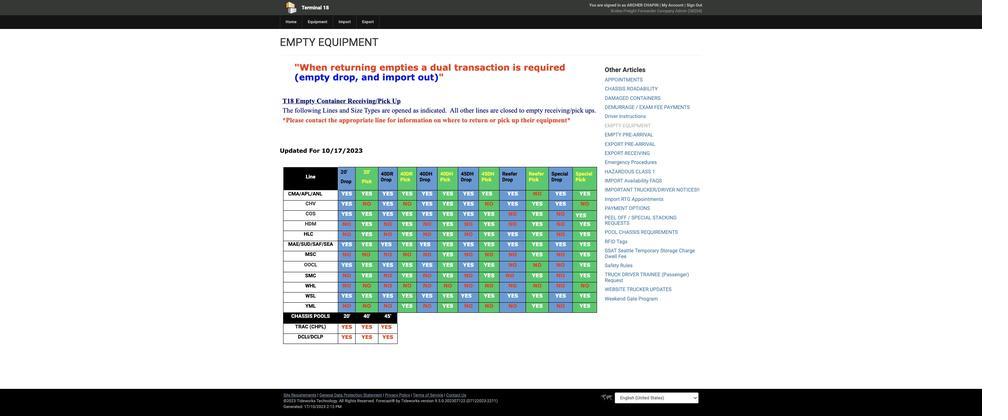 Task type: describe. For each thing, give the bounding box(es) containing it.
general data protection statement link
[[320, 394, 382, 398]]

safety rules link
[[605, 263, 633, 269]]

empty pre-arrival link
[[605, 132, 654, 138]]

whl
[[305, 283, 316, 289]]

20' for 20' drop
[[341, 169, 348, 175]]

special for drop
[[552, 171, 569, 177]]

procedures
[[631, 160, 657, 166]]

hazardous class 1 link
[[605, 169, 656, 175]]

general
[[320, 394, 333, 398]]

45dh for pick
[[482, 171, 495, 177]]

1 export from the top
[[605, 141, 624, 147]]

peel off / special stacking requests link
[[605, 215, 677, 226]]

request
[[605, 278, 624, 284]]

40dh for pick
[[441, 171, 453, 177]]

all inside site requirements | general data protection statement | privacy policy | terms of service | contact us ©2023 tideworks technology. all rights reserved. forecast® by tideworks version 9.5.0.202307122 (07122023-2211) generated: 17/10/2023 2:15 pm
[[339, 399, 344, 404]]

weekend gate program link
[[605, 296, 658, 302]]

| up 'tideworks'
[[411, 394, 412, 398]]

admin
[[676, 9, 687, 13]]

up
[[392, 97, 401, 105]]

their
[[521, 116, 535, 124]]

40dh pick
[[441, 171, 453, 183]]

0 vertical spatial empty
[[280, 36, 316, 49]]

45dh for drop
[[461, 171, 474, 177]]

pool
[[605, 230, 618, 236]]

0 vertical spatial pre-
[[623, 132, 634, 138]]

home
[[286, 20, 297, 24]]

line
[[306, 174, 316, 180]]

1 vertical spatial arrival
[[636, 141, 656, 147]]

and inside "when returning empties a dual transaction is required (empty drop, and import out) "
[[362, 72, 380, 82]]

as inside you are signed in as archer chapin | my account | sign out broker/freight forwarder company admin (58204)
[[622, 3, 626, 8]]

trucker/driver
[[634, 187, 675, 193]]

my
[[662, 3, 668, 8]]

contact us link
[[447, 394, 466, 398]]

export link
[[356, 15, 380, 29]]

website trucker updates link
[[605, 287, 672, 293]]

drop for reefer drop
[[503, 177, 513, 183]]

forecast®
[[376, 399, 395, 404]]

special
[[632, 215, 652, 221]]

empties
[[380, 62, 419, 73]]

site requirements link
[[284, 394, 317, 398]]

requirements
[[292, 394, 317, 398]]

program
[[639, 296, 658, 302]]

17/10/2023
[[304, 405, 326, 410]]

9.5.0.202307122
[[435, 399, 466, 404]]

0 horizontal spatial /
[[628, 215, 631, 221]]

class
[[636, 169, 651, 175]]

0 vertical spatial equipment
[[318, 36, 379, 49]]

1 vertical spatial empty
[[605, 123, 622, 129]]

requirements
[[641, 230, 678, 236]]

line
[[375, 116, 386, 124]]

instructions
[[619, 114, 646, 119]]

in
[[618, 3, 621, 8]]

0 vertical spatial /
[[636, 104, 638, 110]]

45dh drop
[[461, 171, 474, 183]]

(07122023-
[[467, 399, 487, 404]]

appropriate
[[339, 116, 374, 124]]

payment
[[605, 206, 628, 212]]

statement
[[364, 394, 382, 398]]

20' for 20' pick
[[364, 169, 370, 175]]

all inside the following lines and size types are opened as indicated.  all other lines are closed to empty receiving/pick ups. *please contact the appropriate line for information on where to return or pick up their equipment*
[[450, 107, 459, 114]]

charge
[[679, 248, 695, 254]]

40dr pick
[[400, 171, 413, 183]]

18
[[323, 5, 329, 11]]

terms
[[413, 394, 425, 398]]

pick for 40dh pick
[[441, 177, 451, 183]]

safety
[[605, 263, 619, 269]]

the following lines and size types are opened as indicated.  all other lines are closed to empty receiving/pick ups. *please contact the appropriate line for information on where to return or pick up their equipment*
[[283, 107, 596, 124]]

1 vertical spatial pre-
[[625, 141, 636, 147]]

chassis pools
[[291, 314, 330, 320]]

hazardous
[[605, 169, 635, 175]]

(empty
[[295, 72, 330, 82]]

0 vertical spatial to
[[519, 107, 525, 114]]

drop for 40dh drop
[[420, 177, 431, 183]]

mae/sud/saf/sea
[[288, 242, 333, 247]]

driver instructions link
[[605, 114, 646, 119]]

equipment*
[[537, 116, 571, 124]]

you are signed in as archer chapin | my account | sign out broker/freight forwarder company admin (58204)
[[590, 3, 703, 13]]

40dh for drop
[[420, 171, 433, 177]]

notices!!
[[677, 187, 700, 193]]

0 vertical spatial arrival
[[634, 132, 654, 138]]

dcli/dclp
[[298, 334, 323, 340]]

off
[[618, 215, 627, 221]]

privacy policy link
[[385, 394, 410, 398]]

driver
[[605, 114, 618, 119]]

drop for 45dh drop
[[461, 177, 472, 183]]

40dr drop
[[381, 171, 393, 183]]

equipment link
[[302, 15, 333, 29]]

appointments
[[632, 197, 664, 202]]

version
[[421, 399, 434, 404]]

0 horizontal spatial are
[[382, 107, 390, 114]]

roadability
[[627, 86, 658, 92]]

website
[[605, 287, 626, 293]]

rtg
[[621, 197, 631, 202]]

1 vertical spatial chassis
[[619, 230, 640, 236]]

broker/freight
[[611, 9, 637, 13]]

the
[[328, 116, 338, 124]]

0 horizontal spatial import
[[339, 20, 351, 24]]

pick for 45dh pick
[[482, 177, 492, 183]]

40dr for pick
[[400, 171, 413, 177]]

lines
[[323, 107, 338, 114]]

receiving/pick
[[545, 107, 584, 114]]

import rtg appointments link
[[605, 197, 664, 202]]

returning
[[331, 62, 377, 73]]

required
[[524, 62, 566, 73]]

rfid
[[605, 239, 616, 245]]

trac
[[295, 324, 308, 330]]

drop for 40dr drop
[[381, 177, 392, 183]]

import link
[[333, 15, 356, 29]]

2 vertical spatial chassis
[[291, 314, 313, 320]]

| left my
[[660, 3, 661, 8]]



Task type: locate. For each thing, give the bounding box(es) containing it.
0 horizontal spatial special
[[552, 171, 569, 177]]

1 40dh from the left
[[420, 171, 433, 177]]

payments
[[664, 104, 690, 110]]

1 horizontal spatial import
[[605, 197, 620, 202]]

other
[[460, 107, 474, 114]]

pick right 40dh drop
[[441, 177, 451, 183]]

import
[[339, 20, 351, 24], [605, 197, 620, 202]]

demurrage
[[605, 104, 635, 110]]

import
[[605, 178, 623, 184]]

1 vertical spatial as
[[413, 107, 419, 114]]

2211)
[[487, 399, 498, 404]]

"when
[[295, 62, 328, 73]]

1 horizontal spatial as
[[622, 3, 626, 8]]

and down the t18 empty container receiving/pick up
[[340, 107, 349, 114]]

1 horizontal spatial special
[[576, 171, 593, 177]]

20' inside 20' pick
[[364, 169, 370, 175]]

20' down 10/17/2023
[[341, 169, 348, 175]]

chassis up damaged
[[605, 86, 626, 92]]

1 horizontal spatial 40dh
[[441, 171, 453, 177]]

articles
[[623, 66, 646, 74]]

pick inside 45dh pick
[[482, 177, 492, 183]]

temporary
[[635, 248, 659, 254]]

pick right reefer drop
[[529, 177, 539, 183]]

t18 empty container receiving/pick up
[[283, 97, 401, 105]]

2 horizontal spatial are
[[598, 3, 603, 8]]

reefer inside reefer drop
[[503, 171, 518, 177]]

reefer left special drop
[[529, 171, 544, 177]]

1 horizontal spatial 45dh
[[482, 171, 495, 177]]

1 horizontal spatial 40dr
[[400, 171, 413, 177]]

opened
[[392, 107, 412, 114]]

2 40dh from the left
[[441, 171, 453, 177]]

40dr right 40dr drop
[[400, 171, 413, 177]]

drop inside 40dr drop
[[381, 177, 392, 183]]

out
[[696, 3, 703, 8]]

equipment
[[308, 20, 327, 24]]

return
[[469, 116, 488, 124]]

0 horizontal spatial and
[[340, 107, 349, 114]]

1 40dr from the left
[[381, 171, 393, 177]]

truck
[[605, 272, 621, 278]]

20' drop
[[341, 169, 352, 185]]

chassis up tags
[[619, 230, 640, 236]]

reefer for pick
[[529, 171, 544, 177]]

seattle
[[618, 248, 634, 254]]

1 vertical spatial equipment
[[623, 123, 651, 129]]

and inside the following lines and size types are opened as indicated.  all other lines are closed to empty receiving/pick ups. *please contact the appropriate line for information on where to return or pick up their equipment*
[[340, 107, 349, 114]]

updated for 10/17/2023
[[280, 147, 363, 154]]

©2023 tideworks
[[284, 399, 316, 404]]

| up 9.5.0.202307122
[[445, 394, 446, 398]]

trac (chpl)
[[295, 324, 326, 330]]

| up forecast®
[[383, 394, 384, 398]]

arrival up the receiving
[[636, 141, 656, 147]]

1 horizontal spatial /
[[636, 104, 638, 110]]

are up "or"
[[490, 107, 499, 114]]

as right in
[[622, 3, 626, 8]]

2 40dr from the left
[[400, 171, 413, 177]]

2 reefer from the left
[[529, 171, 544, 177]]

damaged containers link
[[605, 95, 661, 101]]

and up receiving/pick
[[362, 72, 380, 82]]

import up the payment
[[605, 197, 620, 202]]

1 horizontal spatial are
[[490, 107, 499, 114]]

1 horizontal spatial all
[[450, 107, 459, 114]]

0 horizontal spatial 45dh
[[461, 171, 474, 177]]

fee
[[619, 254, 627, 260]]

pool chassis requirements link
[[605, 230, 678, 236]]

0 vertical spatial and
[[362, 72, 380, 82]]

45dh left 45dh pick
[[461, 171, 474, 177]]

pick left 40dr drop
[[362, 179, 372, 185]]

40dr
[[381, 171, 393, 177], [400, 171, 413, 177]]

terminal 18 link
[[280, 0, 450, 15]]

40dh right 40dh drop
[[441, 171, 453, 177]]

20' for 20'
[[344, 314, 350, 320]]

"
[[439, 72, 444, 82]]

pick right 45dh drop
[[482, 177, 492, 183]]

driver
[[622, 272, 639, 278]]

fee
[[655, 104, 663, 110]]

requests
[[605, 221, 630, 226]]

reefer for drop
[[503, 171, 518, 177]]

drop left 20' pick
[[341, 179, 352, 185]]

policy
[[399, 394, 410, 398]]

terminal
[[302, 5, 322, 11]]

1 horizontal spatial and
[[362, 72, 380, 82]]

pre-
[[623, 132, 634, 138], [625, 141, 636, 147]]

| left sign
[[685, 3, 686, 8]]

special for pick
[[576, 171, 593, 177]]

container
[[317, 97, 346, 105]]

pick inside 40dr pick
[[400, 177, 410, 183]]

0 horizontal spatial 40dh
[[420, 171, 433, 177]]

receiving
[[625, 151, 650, 156]]

are inside you are signed in as archer chapin | my account | sign out broker/freight forwarder company admin (58204)
[[598, 3, 603, 8]]

for
[[309, 147, 320, 154]]

are up 'line'
[[382, 107, 390, 114]]

1 horizontal spatial reefer
[[529, 171, 544, 177]]

2 export from the top
[[605, 151, 624, 156]]

reefer right 45dh pick
[[503, 171, 518, 177]]

payment options link
[[605, 206, 650, 212]]

appointments link
[[605, 77, 643, 83]]

faqs
[[650, 178, 662, 184]]

export up emergency
[[605, 151, 624, 156]]

export pre-arrival link
[[605, 141, 656, 147]]

1 vertical spatial /
[[628, 215, 631, 221]]

0 vertical spatial export
[[605, 141, 624, 147]]

1 vertical spatial and
[[340, 107, 349, 114]]

2 vertical spatial empty
[[605, 132, 622, 138]]

import
[[383, 72, 415, 82]]

cma/apl/anl yes
[[288, 191, 333, 197]]

special right reefer pick
[[552, 171, 569, 177]]

1 45dh from the left
[[461, 171, 474, 177]]

0 vertical spatial as
[[622, 3, 626, 8]]

ssat
[[605, 248, 617, 254]]

special right special drop
[[576, 171, 593, 177]]

20' left the 40'
[[344, 314, 350, 320]]

pick inside special pick
[[576, 177, 586, 183]]

drop right reefer pick
[[552, 177, 563, 183]]

0 horizontal spatial all
[[339, 399, 344, 404]]

exam
[[640, 104, 653, 110]]

40dh right 40dr pick
[[420, 171, 433, 177]]

to up their on the top of page
[[519, 107, 525, 114]]

site
[[284, 394, 291, 398]]

pick for 20' pick
[[362, 179, 372, 185]]

0 vertical spatial import
[[339, 20, 351, 24]]

pick right special drop
[[576, 177, 586, 183]]

1 vertical spatial to
[[462, 116, 468, 124]]

other
[[605, 66, 621, 74]]

site requirements | general data protection statement | privacy policy | terms of service | contact us ©2023 tideworks technology. all rights reserved. forecast® by tideworks version 9.5.0.202307122 (07122023-2211) generated: 17/10/2023 2:15 pm
[[284, 394, 498, 410]]

equipment down "instructions"
[[623, 123, 651, 129]]

/ right off
[[628, 215, 631, 221]]

updates
[[650, 287, 672, 293]]

0 horizontal spatial to
[[462, 116, 468, 124]]

a
[[422, 62, 427, 73]]

service
[[430, 394, 444, 398]]

equipment inside other articles appointments chassis roadability damaged containers demurrage / exam fee payments driver instructions empty equipment empty pre-arrival export pre-arrival export receiving emergency procedures hazardous class 1 import availability faqs important trucker/driver notices!! import rtg appointments payment options peel off / special stacking requests pool chassis requirements rfid tags ssat seattle temporary storage charge dwell fee safety rules truck driver trainee (passenger) request website trucker updates weekend gate program
[[623, 123, 651, 129]]

drop right 40dh pick
[[461, 177, 472, 183]]

1 special from the left
[[552, 171, 569, 177]]

pick right 40dr drop
[[400, 177, 410, 183]]

reefer pick
[[529, 171, 544, 183]]

1 horizontal spatial equipment
[[623, 123, 651, 129]]

chapin
[[644, 3, 659, 8]]

data
[[334, 394, 343, 398]]

0 horizontal spatial equipment
[[318, 36, 379, 49]]

0 horizontal spatial 40dr
[[381, 171, 393, 177]]

reserved.
[[357, 399, 375, 404]]

pre- up the export pre-arrival link
[[623, 132, 634, 138]]

drop inside special drop
[[552, 177, 563, 183]]

following
[[295, 107, 321, 114]]

to down other
[[462, 116, 468, 124]]

chassis up trac
[[291, 314, 313, 320]]

drop inside 45dh drop
[[461, 177, 472, 183]]

pick for 40dr pick
[[400, 177, 410, 183]]

40dr for drop
[[381, 171, 393, 177]]

or
[[490, 116, 496, 124]]

other articles appointments chassis roadability damaged containers demurrage / exam fee payments driver instructions empty equipment empty pre-arrival export pre-arrival export receiving emergency procedures hazardous class 1 import availability faqs important trucker/driver notices!! import rtg appointments payment options peel off / special stacking requests pool chassis requirements rfid tags ssat seattle temporary storage charge dwell fee safety rules truck driver trainee (passenger) request website trucker updates weekend gate program
[[605, 66, 700, 302]]

1 reefer from the left
[[503, 171, 518, 177]]

pick for special pick
[[576, 177, 586, 183]]

are right you on the top right of page
[[598, 3, 603, 8]]

export
[[605, 141, 624, 147], [605, 151, 624, 156]]

1
[[653, 169, 656, 175]]

1 vertical spatial export
[[605, 151, 624, 156]]

/ left the "exam"
[[636, 104, 638, 110]]

2 45dh from the left
[[482, 171, 495, 177]]

import inside other articles appointments chassis roadability damaged containers demurrage / exam fee payments driver instructions empty equipment empty pre-arrival export pre-arrival export receiving emergency procedures hazardous class 1 import availability faqs important trucker/driver notices!! import rtg appointments payment options peel off / special stacking requests pool chassis requirements rfid tags ssat seattle temporary storage charge dwell fee safety rules truck driver trainee (passenger) request website trucker updates weekend gate program
[[605, 197, 620, 202]]

the
[[283, 107, 293, 114]]

20' left 40dr drop
[[364, 169, 370, 175]]

export up export receiving link
[[605, 141, 624, 147]]

as up information
[[413, 107, 419, 114]]

0 vertical spatial all
[[450, 107, 459, 114]]

smc
[[305, 273, 316, 279]]

arrival up the export pre-arrival link
[[634, 132, 654, 138]]

as
[[622, 3, 626, 8], [413, 107, 419, 114]]

sign out link
[[687, 3, 703, 8]]

equipment down import link
[[318, 36, 379, 49]]

drop inside 40dh drop
[[420, 177, 431, 183]]

pick for reefer pick
[[529, 177, 539, 183]]

pre- down empty pre-arrival link
[[625, 141, 636, 147]]

(chpl)
[[310, 324, 326, 330]]

"when returning empties a dual transaction is required (empty drop, and import out) "
[[295, 62, 566, 82]]

pick inside 40dh pick
[[441, 177, 451, 183]]

0 vertical spatial chassis
[[605, 86, 626, 92]]

0 horizontal spatial reefer
[[503, 171, 518, 177]]

all up the pm
[[339, 399, 344, 404]]

import left export "link"
[[339, 20, 351, 24]]

| left general
[[318, 394, 319, 398]]

all up "where"
[[450, 107, 459, 114]]

tideworks
[[401, 399, 420, 404]]

1 vertical spatial all
[[339, 399, 344, 404]]

archer
[[627, 3, 643, 8]]

account
[[669, 3, 684, 8]]

drop right 45dh pick
[[503, 177, 513, 183]]

trucker
[[627, 287, 649, 293]]

as inside the following lines and size types are opened as indicated.  all other lines are closed to empty receiving/pick ups. *please contact the appropriate line for information on where to return or pick up their equipment*
[[413, 107, 419, 114]]

pick inside reefer pick
[[529, 177, 539, 183]]

special drop
[[552, 171, 569, 183]]

1 horizontal spatial to
[[519, 107, 525, 114]]

hlc
[[286, 231, 313, 237]]

drop right 40dr pick
[[420, 177, 431, 183]]

yml
[[306, 303, 316, 309]]

contact
[[306, 116, 327, 124]]

drop inside reefer drop
[[503, 177, 513, 183]]

drop for 20' drop
[[341, 179, 352, 185]]

availability
[[625, 178, 649, 184]]

40dr left 40dr pick
[[381, 171, 393, 177]]

pools
[[314, 314, 330, 320]]

drop right 20' pick
[[381, 177, 392, 183]]

drop for special drop
[[552, 177, 563, 183]]

20' inside 20' drop
[[341, 169, 348, 175]]

lines
[[476, 107, 489, 114]]

1 vertical spatial import
[[605, 197, 620, 202]]

0 horizontal spatial as
[[413, 107, 419, 114]]

2 special from the left
[[576, 171, 593, 177]]

45dh right 45dh drop
[[482, 171, 495, 177]]

reefer drop
[[503, 171, 520, 183]]

cma/apl/anl
[[288, 191, 322, 197]]

gate
[[627, 296, 638, 302]]

size
[[351, 107, 363, 114]]

dual
[[430, 62, 451, 73]]

20'
[[341, 169, 348, 175], [364, 169, 370, 175], [344, 314, 350, 320]]

company
[[657, 9, 675, 13]]

rfid tags link
[[605, 239, 628, 245]]

receiving/pick
[[348, 97, 391, 105]]

sign
[[687, 3, 695, 8]]



Task type: vqa. For each thing, say whether or not it's contained in the screenshot.


